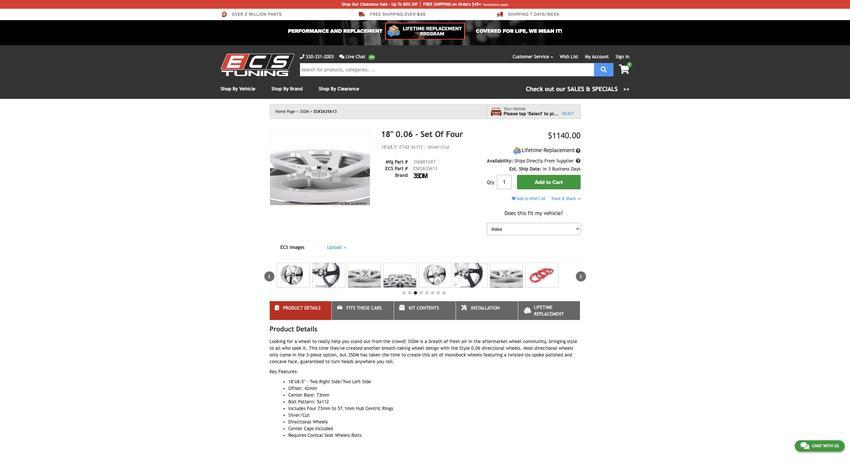 Task type: locate. For each thing, give the bounding box(es) containing it.
1 horizontal spatial directional
[[535, 346, 558, 351]]

0 vertical spatial of
[[444, 339, 448, 344]]

track & share
[[551, 197, 577, 201]]

add for add to cart
[[535, 179, 545, 186]]

0 vertical spatial you
[[342, 339, 350, 344]]

lifetime
[[522, 147, 542, 154], [534, 305, 553, 310]]

0 vertical spatial brand
[[290, 86, 303, 92]]

directional up "spoke"
[[535, 346, 558, 351]]

ping
[[442, 2, 451, 7]]

part
[[395, 159, 404, 165], [395, 166, 404, 171]]

center down offset:
[[288, 393, 303, 398]]

life,
[[515, 28, 528, 35]]

product details
[[283, 305, 321, 311], [270, 325, 318, 333]]

to left 57.1mm
[[332, 406, 336, 411]]

sign in
[[616, 54, 630, 59]]

in left 3
[[543, 166, 547, 172]]

-
[[389, 2, 390, 7], [415, 129, 418, 139], [425, 145, 426, 150], [307, 379, 309, 385]]

0 horizontal spatial this
[[422, 352, 430, 358]]

shopping cart image
[[619, 65, 630, 74]]

vehicle up "tap"
[[513, 106, 526, 111]]

ecs inside "link"
[[280, 245, 288, 250]]

0 horizontal spatial clearance
[[338, 86, 359, 92]]

the down fresh at right bottom
[[451, 346, 458, 351]]

3sdm right page at the left top of the page
[[300, 109, 309, 114]]

0 vertical spatial wheels
[[313, 419, 328, 425]]

18"x8.5" for 18"x8.5" et42 5x112 - silver/cut
[[381, 145, 398, 150]]

0 horizontal spatial vehicle
[[239, 86, 255, 92]]

by down ecs tuning image
[[233, 86, 238, 92]]

5x112 inside 18"x8.5" - two right side/two left side offset: 42mm center bore: 73mm bolt pattern: 5x112 includes four 73mm to 57.1mm hub centric rings silver/cut directional wheels center caps included requires conical seat wheels bolts
[[317, 399, 329, 405]]

1 question circle image from the top
[[576, 148, 581, 153]]

ecs tuning image
[[221, 54, 294, 76]]

‹ link
[[264, 272, 274, 282]]

18"x8.5" - two right side/two left side offset: 42mm center bore: 73mm bolt pattern: 5x112 includes four 73mm to 57.1mm hub centric rings silver/cut directional wheels center caps included requires conical seat wheels bolts
[[288, 379, 393, 438]]

fits
[[347, 305, 355, 311]]

& right sales
[[586, 85, 591, 93]]

clearance up free
[[360, 2, 379, 7]]

features:
[[279, 369, 298, 375]]

with left us
[[824, 444, 833, 449]]

part inside the '3s6881ckt ecs part #'
[[395, 166, 404, 171]]

clearance down live
[[338, 86, 359, 92]]

you right help
[[342, 339, 350, 344]]

heart image
[[512, 197, 516, 201]]

0 horizontal spatial by
[[233, 86, 238, 92]]

0.06 inside looking for a wheel to really help you stand out from the crowd? 3sdm is a breath of fresh air in the aftermarket wheel community, bringing style to all who seek it. this time they've created another breath-taking wheel design with the style 0.06 directional wheels. most directional wheels only come in the 3-piece option, but 3sdm has taken the time to create this set of monobock wheels featuring a twisted six-spoke polished and concave face, guaranteed to turn heads anywhere you roll.
[[471, 346, 481, 351]]

1 vertical spatial add
[[517, 197, 524, 201]]

four right of
[[446, 129, 463, 139]]

center up requires
[[288, 426, 303, 432]]

1 vertical spatial chat
[[813, 444, 822, 449]]

2 vertical spatial in
[[293, 352, 296, 358]]

0 vertical spatial product details
[[283, 305, 321, 311]]

list left track
[[540, 197, 546, 201]]

to left all
[[270, 346, 274, 351]]

guaranteed
[[300, 359, 324, 364]]

0 vertical spatial details
[[304, 305, 321, 311]]

wheel up wheels.
[[509, 339, 522, 344]]

home page link
[[275, 109, 299, 114]]

0 horizontal spatial you
[[342, 339, 350, 344]]

sales & specials
[[568, 85, 618, 93]]

directional up featuring on the bottom right
[[482, 346, 505, 351]]

0 vertical spatial &
[[586, 85, 591, 93]]

0 vertical spatial vehicle
[[239, 86, 255, 92]]

vehicle down ecs tuning image
[[239, 86, 255, 92]]

and
[[330, 28, 342, 35]]

fit
[[528, 210, 534, 217]]

0 link
[[614, 62, 632, 75]]

to inside the your vehicle please tap 'select' to pick a vehicle
[[544, 111, 549, 116]]

1 horizontal spatial wheels
[[559, 346, 573, 351]]

0 vertical spatial list
[[571, 54, 579, 59]]

1 vertical spatial wheels
[[335, 433, 350, 438]]

0 vertical spatial 5x112
[[411, 145, 423, 150]]

the right air
[[474, 339, 481, 344]]

et42
[[399, 145, 410, 150]]

featuring
[[484, 352, 503, 358]]

shop for shop by vehicle
[[221, 86, 231, 92]]

silver/cut down of
[[428, 145, 450, 150]]

add for add to wish list
[[517, 197, 524, 201]]

- inside 18"x8.5" - two right side/two left side offset: 42mm center bore: 73mm bolt pattern: 5x112 includes four 73mm to 57.1mm hub centric rings silver/cut directional wheels center caps included requires conical seat wheels bolts
[[307, 379, 309, 385]]

1 vertical spatial 5x112
[[317, 399, 329, 405]]

stand
[[351, 339, 362, 344]]

of right "set"
[[439, 352, 444, 358]]

1 vertical spatial ecs
[[280, 245, 288, 250]]

to left cart
[[546, 179, 551, 186]]

only
[[270, 352, 278, 358]]

installation link
[[456, 301, 518, 320]]

1 horizontal spatial of
[[444, 339, 448, 344]]

0 horizontal spatial add
[[517, 197, 524, 201]]

availability:
[[487, 158, 513, 164]]

installation
[[471, 305, 500, 311]]

1 horizontal spatial vehicle
[[513, 106, 526, 111]]

3sdm image
[[413, 173, 428, 179]]

1 vertical spatial 3sdm
[[408, 339, 419, 344]]

3 by from the left
[[331, 86, 336, 92]]

monobock
[[445, 352, 466, 358]]

time up the roll.
[[391, 352, 400, 358]]

5x112 right et42 in the top left of the page
[[411, 145, 423, 150]]

shipping 7 days/week
[[508, 12, 560, 17]]

a right for
[[295, 339, 297, 344]]

this left fit
[[518, 210, 526, 217]]

2635613
[[421, 166, 438, 171]]

1 vertical spatial part
[[395, 166, 404, 171]]

side/two
[[332, 379, 351, 385]]

*exclusions apply link
[[483, 2, 509, 7]]

mfg
[[386, 159, 393, 165]]

0 vertical spatial with
[[441, 346, 450, 351]]

four inside 18"x8.5" - two right side/two left side offset: 42mm center bore: 73mm bolt pattern: 5x112 includes four 73mm to 57.1mm hub centric rings silver/cut directional wheels center caps included requires conical seat wheels bolts
[[307, 406, 316, 411]]

1 horizontal spatial in
[[469, 339, 473, 344]]

5x112 right the 'pattern:' at bottom
[[317, 399, 329, 405]]

1 vertical spatial wish
[[530, 197, 538, 201]]

question circle image
[[576, 148, 581, 153], [576, 159, 581, 163]]

wheel down is
[[412, 346, 424, 351]]

replacement up bringing on the right of page
[[534, 312, 564, 317]]

design
[[426, 346, 439, 351]]

free
[[370, 12, 381, 17]]

& right track
[[562, 197, 565, 201]]

ships
[[515, 158, 525, 164]]

18"x8.5" down 18"
[[381, 145, 398, 150]]

0 vertical spatial replacement
[[544, 147, 575, 154]]

by for clearance
[[331, 86, 336, 92]]

0 horizontal spatial wheels
[[313, 419, 328, 425]]

2 question circle image from the top
[[576, 159, 581, 163]]

wheels
[[559, 346, 573, 351], [468, 352, 482, 358]]

by up home page link
[[284, 86, 289, 92]]

1 horizontal spatial ecs
[[386, 166, 393, 171]]

ecs left images at bottom left
[[280, 245, 288, 250]]

chat right comments image at the right bottom of page
[[813, 444, 822, 449]]

silver/cut up directional
[[288, 413, 310, 418]]

331-
[[315, 54, 324, 59]]

silver/cut inside 18"x8.5" - two right side/two left side offset: 42mm center bore: 73mm bolt pattern: 5x112 includes four 73mm to 57.1mm hub centric rings silver/cut directional wheels center caps included requires conical seat wheels bolts
[[288, 413, 310, 418]]

1 horizontal spatial 18"x8.5"
[[381, 145, 398, 150]]

with inside looking for a wheel to really help you stand out from the crowd? 3sdm is a breath of fresh air in the aftermarket wheel community, bringing style to all who seek it. this time they've created another breath-taking wheel design with the style 0.06 directional wheels. most directional wheels only come in the 3-piece option, but 3sdm has taken the time to create this set of monobock wheels featuring a twisted six-spoke polished and concave face, guaranteed to turn heads anywhere you roll.
[[441, 346, 450, 351]]

live chat link
[[339, 53, 375, 60]]

brand up page at the left top of the page
[[290, 86, 303, 92]]

add right heart icon
[[517, 197, 524, 201]]

four down the 'pattern:' at bottom
[[307, 406, 316, 411]]

with
[[441, 346, 450, 351], [824, 444, 833, 449]]

you
[[342, 339, 350, 344], [377, 359, 384, 364]]

0 horizontal spatial 5x112
[[317, 399, 329, 405]]

1 horizontal spatial by
[[284, 86, 289, 92]]

fresh
[[450, 339, 460, 344]]

really
[[318, 339, 330, 344]]

is
[[420, 339, 423, 344]]

with down breath in the right bottom of the page
[[441, 346, 450, 351]]

0 vertical spatial in
[[543, 166, 547, 172]]

73mm up included at the left of the page
[[318, 406, 331, 411]]

by up es#2635613
[[331, 86, 336, 92]]

1 horizontal spatial 5x112
[[411, 145, 423, 150]]

add down date:
[[535, 179, 545, 186]]

shop our clearance sale - up to 80% off
[[342, 2, 418, 7]]

includes
[[288, 406, 306, 411]]

1 vertical spatial wheels
[[468, 352, 482, 358]]

for
[[287, 339, 293, 344]]

part right mfg
[[395, 159, 404, 165]]

wheels right seat
[[335, 433, 350, 438]]

0 vertical spatial clearance
[[360, 2, 379, 7]]

question circle image for ships directly from supplier
[[576, 159, 581, 163]]

wheels down style
[[468, 352, 482, 358]]

- left 'set'
[[415, 129, 418, 139]]

upload
[[327, 245, 343, 250]]

0 horizontal spatial wheels
[[468, 352, 482, 358]]

search image
[[601, 66, 607, 72]]

lifetime replacement up bringing on the right of page
[[534, 305, 564, 317]]

1 horizontal spatial brand
[[395, 173, 408, 178]]

18"x8.5" inside 18"x8.5" - two right side/two left side offset: 42mm center bore: 73mm bolt pattern: 5x112 includes four 73mm to 57.1mm hub centric rings silver/cut directional wheels center caps included requires conical seat wheels bolts
[[288, 379, 305, 385]]

es#2635613 - 3s6881ckt - 18" 0.06 - set of four - 18"x8.5" et42 5x112 - silver/cut - 3sdm - audi volkswagen image
[[270, 130, 370, 205], [277, 263, 310, 288], [312, 263, 346, 288], [348, 263, 381, 288], [383, 263, 417, 288], [419, 263, 452, 288], [454, 263, 488, 288], [490, 263, 523, 288], [525, 263, 559, 288]]

this left "set"
[[422, 352, 430, 358]]

it.
[[303, 346, 308, 351]]

time down really
[[319, 346, 329, 351]]

0.06 right style
[[471, 346, 481, 351]]

brand down the '3s6881ckt ecs part #' at the top of the page
[[395, 173, 408, 178]]

0 horizontal spatial 3sdm
[[300, 109, 309, 114]]

0 horizontal spatial four
[[307, 406, 316, 411]]

cart
[[553, 179, 563, 186]]

1 vertical spatial time
[[391, 352, 400, 358]]

2 # from the top
[[405, 166, 408, 171]]

lifetime replacement up from on the top right of the page
[[522, 147, 575, 154]]

part down mfg part # at top
[[395, 166, 404, 171]]

turn
[[331, 359, 340, 364]]

wish right service on the right
[[560, 54, 570, 59]]

0 horizontal spatial &
[[562, 197, 565, 201]]

add inside add to cart button
[[535, 179, 545, 186]]

0 vertical spatial part
[[395, 159, 404, 165]]

73mm right bore:
[[317, 393, 329, 398]]

ecs down mfg
[[386, 166, 393, 171]]

1 vertical spatial vehicle
[[513, 106, 526, 111]]

1 vertical spatial center
[[288, 426, 303, 432]]

0 vertical spatial center
[[288, 393, 303, 398]]

2 horizontal spatial 3sdm
[[408, 339, 419, 344]]

1 horizontal spatial wish
[[560, 54, 570, 59]]

0 horizontal spatial silver/cut
[[288, 413, 310, 418]]

1 vertical spatial #
[[405, 166, 408, 171]]

twisted
[[508, 352, 524, 358]]

18"
[[381, 129, 393, 139]]

my account link
[[585, 54, 609, 59]]

3sdm down "created"
[[348, 352, 359, 358]]

# inside the '3s6881ckt ecs part #'
[[405, 166, 408, 171]]

1 vertical spatial 18"x8.5"
[[288, 379, 305, 385]]

chat right live
[[356, 54, 366, 59]]

# left es#
[[405, 166, 408, 171]]

wheels up and
[[559, 346, 573, 351]]

1 vertical spatial 73mm
[[318, 406, 331, 411]]

of
[[444, 339, 448, 344], [439, 352, 444, 358]]

sign
[[616, 54, 624, 59]]

question circle image for lifetime replacement
[[576, 148, 581, 153]]

it!
[[556, 28, 562, 35]]

on
[[452, 2, 457, 7]]

1 vertical spatial clearance
[[338, 86, 359, 92]]

# up the "es# 2635613 brand"
[[405, 159, 408, 165]]

1 vertical spatial question circle image
[[576, 159, 581, 163]]

qty
[[487, 180, 495, 185]]

0 horizontal spatial list
[[540, 197, 546, 201]]

add to wish list
[[516, 197, 546, 201]]

1 vertical spatial you
[[377, 359, 384, 364]]

0 vertical spatial #
[[405, 159, 408, 165]]

est. ship date: in 3 business days
[[510, 166, 581, 172]]

0 vertical spatial 73mm
[[317, 393, 329, 398]]

0 vertical spatial chat
[[356, 54, 366, 59]]

2 horizontal spatial by
[[331, 86, 336, 92]]

directional
[[482, 346, 505, 351], [535, 346, 558, 351]]

contents
[[417, 305, 439, 311]]

1 part from the top
[[395, 159, 404, 165]]

0 vertical spatial ecs
[[386, 166, 393, 171]]

0 horizontal spatial chat
[[356, 54, 366, 59]]

wheels up included at the left of the page
[[313, 419, 328, 425]]

7
[[530, 12, 533, 17]]

option,
[[323, 352, 338, 358]]

2 part from the top
[[395, 166, 404, 171]]

shop for shop by clearance
[[319, 86, 330, 92]]

caps
[[304, 426, 314, 432]]

wish up does this fit my vehicle?
[[530, 197, 538, 201]]

ship
[[519, 166, 529, 172]]

- left two
[[307, 379, 309, 385]]

you down taken
[[377, 359, 384, 364]]

0 vertical spatial add
[[535, 179, 545, 186]]

- down 'set'
[[425, 145, 426, 150]]

key features:
[[270, 369, 298, 375]]

0 vertical spatial time
[[319, 346, 329, 351]]

chat
[[356, 54, 366, 59], [813, 444, 822, 449]]

list left the my
[[571, 54, 579, 59]]

anywhere
[[355, 359, 376, 364]]

left
[[352, 379, 361, 385]]

a inside the your vehicle please tap 'select' to pick a vehicle
[[560, 111, 563, 116]]

73mm
[[317, 393, 329, 398], [318, 406, 331, 411]]

brand inside the "es# 2635613 brand"
[[395, 173, 408, 178]]

3sdm left is
[[408, 339, 419, 344]]

1 horizontal spatial this
[[518, 210, 526, 217]]

18"x8.5" up offset:
[[288, 379, 305, 385]]

1 vertical spatial lifetime
[[534, 305, 553, 310]]

1 vertical spatial of
[[439, 352, 444, 358]]

0 vertical spatial 18"x8.5"
[[381, 145, 398, 150]]

1 vertical spatial in
[[469, 339, 473, 344]]

lifetime replacement program banner image
[[385, 23, 465, 40]]

42mm
[[305, 386, 317, 391]]

1 directional from the left
[[482, 346, 505, 351]]

1 horizontal spatial 0.06
[[471, 346, 481, 351]]

0 horizontal spatial of
[[439, 352, 444, 358]]

kit contents link
[[394, 301, 456, 320]]

2 horizontal spatial in
[[543, 166, 547, 172]]

1 vertical spatial brand
[[395, 173, 408, 178]]

1 vertical spatial this
[[422, 352, 430, 358]]

&
[[586, 85, 591, 93], [562, 197, 565, 201]]

0 vertical spatial four
[[446, 129, 463, 139]]

in right air
[[469, 339, 473, 344]]

free shipping over $49 link
[[359, 11, 426, 17]]

looking
[[270, 339, 286, 344]]

0 horizontal spatial directional
[[482, 346, 505, 351]]

replacement up supplier
[[544, 147, 575, 154]]

2 by from the left
[[284, 86, 289, 92]]

product details inside product details link
[[283, 305, 321, 311]]

0.06 up et42 in the top left of the page
[[396, 129, 413, 139]]

1 horizontal spatial you
[[377, 359, 384, 364]]

wheel up it.
[[299, 339, 311, 344]]

in up face,
[[293, 352, 296, 358]]

1 horizontal spatial with
[[824, 444, 833, 449]]

vehicle inside the your vehicle please tap 'select' to pick a vehicle
[[513, 106, 526, 111]]

to
[[544, 111, 549, 116], [546, 179, 551, 186], [525, 197, 529, 201], [312, 339, 317, 344], [270, 346, 274, 351], [402, 352, 406, 358], [326, 359, 330, 364], [332, 406, 336, 411]]

0 horizontal spatial with
[[441, 346, 450, 351]]

0 vertical spatial silver/cut
[[428, 145, 450, 150]]

to
[[398, 2, 402, 7]]

None text field
[[497, 175, 512, 189]]

of left fresh at right bottom
[[444, 339, 448, 344]]

1 horizontal spatial chat
[[813, 444, 822, 449]]

a right pick on the right of page
[[560, 111, 563, 116]]

1 by from the left
[[233, 86, 238, 92]]

the up breath-
[[384, 339, 391, 344]]

sales & specials link
[[526, 84, 630, 94]]

centric
[[366, 406, 381, 411]]

my account
[[585, 54, 609, 59]]

page
[[287, 109, 295, 114]]

replacement
[[544, 147, 575, 154], [534, 312, 564, 317]]

a left twisted on the right of the page
[[504, 352, 507, 358]]

0 vertical spatial wheels
[[559, 346, 573, 351]]

to left pick on the right of page
[[544, 111, 549, 116]]



Task type: describe. For each thing, give the bounding box(es) containing it.
0 horizontal spatial wish
[[530, 197, 538, 201]]

2
[[245, 12, 248, 17]]

330-
[[306, 54, 315, 59]]

another
[[364, 346, 380, 351]]

1 vertical spatial details
[[296, 325, 318, 333]]

0 horizontal spatial in
[[293, 352, 296, 358]]

by for brand
[[284, 86, 289, 92]]

brand for es# 2635613 brand
[[395, 173, 408, 178]]

two
[[310, 379, 318, 385]]

share
[[566, 197, 576, 201]]

rings
[[382, 406, 393, 411]]

shop by vehicle
[[221, 86, 255, 92]]

est.
[[510, 166, 518, 172]]

clearance for by
[[338, 86, 359, 92]]

sales
[[568, 85, 584, 93]]

these
[[357, 305, 370, 311]]

80%
[[403, 2, 411, 7]]

add to wish list link
[[512, 197, 546, 201]]

please
[[504, 111, 518, 116]]

1 horizontal spatial list
[[571, 54, 579, 59]]

aftermarket
[[482, 339, 508, 344]]

a right is
[[425, 339, 427, 344]]

does
[[505, 210, 516, 217]]

1 horizontal spatial time
[[391, 352, 400, 358]]

57.1mm
[[338, 406, 355, 411]]

& for sales
[[586, 85, 591, 93]]

your vehicle please tap 'select' to pick a vehicle
[[504, 106, 580, 116]]

2 center from the top
[[288, 426, 303, 432]]

availability: ships directly from supplier
[[487, 158, 575, 164]]

3
[[549, 166, 551, 172]]

clearance for our
[[360, 2, 379, 7]]

2 horizontal spatial wheel
[[509, 339, 522, 344]]

3s6881ckt ecs part #
[[386, 159, 436, 171]]

0
[[629, 63, 631, 66]]

$49+
[[472, 2, 482, 7]]

the down breath-
[[382, 352, 389, 358]]

replacement
[[344, 28, 383, 35]]

this inside looking for a wheel to really help you stand out from the crowd? 3sdm is a breath of fresh air in the aftermarket wheel community, bringing style to all who seek it. this time they've created another breath-taking wheel design with the style 0.06 directional wheels. most directional wheels only come in the 3-piece option, but 3sdm has taken the time to create this set of monobock wheels featuring a twisted six-spoke polished and concave face, guaranteed to turn heads anywhere you roll.
[[422, 352, 430, 358]]

shop by clearance
[[319, 86, 359, 92]]

1 horizontal spatial four
[[446, 129, 463, 139]]

comments image
[[801, 442, 810, 450]]

live
[[346, 54, 355, 59]]

*exclusions
[[483, 3, 499, 6]]

brand for shop by brand
[[290, 86, 303, 92]]

tap
[[519, 111, 526, 116]]

by for vehicle
[[233, 86, 238, 92]]

to inside button
[[546, 179, 551, 186]]

my
[[585, 54, 591, 59]]

most
[[524, 346, 533, 351]]

lifetime replacement link
[[519, 301, 580, 320]]

to right heart icon
[[525, 197, 529, 201]]

18" 0.06 - set of four
[[381, 129, 463, 139]]

all
[[275, 346, 281, 351]]

3sdm link
[[300, 109, 313, 114]]

included
[[315, 426, 333, 432]]

vehicle?
[[544, 210, 563, 217]]

track & share button
[[551, 197, 581, 201]]

to down option,
[[326, 359, 330, 364]]

0 horizontal spatial wheel
[[299, 339, 311, 344]]

the left 3-
[[298, 352, 305, 358]]

breath
[[429, 339, 443, 344]]

select link
[[562, 111, 574, 116]]

of
[[435, 129, 444, 139]]

0 vertical spatial 3sdm
[[300, 109, 309, 114]]

1 center from the top
[[288, 393, 303, 398]]

seat
[[325, 433, 334, 438]]

- left up
[[389, 2, 390, 7]]

1 horizontal spatial 3sdm
[[348, 352, 359, 358]]

off
[[412, 2, 418, 7]]

home
[[275, 109, 286, 114]]

piece
[[310, 352, 322, 358]]

ecs inside the '3s6881ckt ecs part #'
[[386, 166, 393, 171]]

days
[[571, 166, 581, 172]]

0 horizontal spatial 0.06
[[396, 129, 413, 139]]

up
[[392, 2, 397, 7]]

polished
[[546, 352, 563, 358]]

bolt
[[288, 399, 297, 405]]

sale
[[380, 2, 388, 7]]

this product is lifetime replacement eligible image
[[513, 147, 522, 155]]

kit contents
[[409, 305, 439, 311]]

& for track
[[562, 197, 565, 201]]

1 vertical spatial product details
[[270, 325, 318, 333]]

› link
[[576, 272, 586, 282]]

2 directional from the left
[[535, 346, 558, 351]]

ecs images link
[[270, 241, 315, 254]]

1 # from the top
[[405, 159, 408, 165]]

1 vertical spatial list
[[540, 197, 546, 201]]

taken
[[369, 352, 381, 358]]

over
[[232, 12, 244, 17]]

0 vertical spatial product
[[283, 305, 303, 311]]

performance
[[288, 28, 329, 35]]

1 vertical spatial product
[[270, 325, 294, 333]]

to inside 18"x8.5" - two right side/two left side offset: 42mm center bore: 73mm bolt pattern: 5x112 includes four 73mm to 57.1mm hub centric rings silver/cut directional wheels center caps included requires conical seat wheels bolts
[[332, 406, 336, 411]]

parts
[[268, 12, 282, 17]]

comments image
[[339, 54, 345, 59]]

track
[[551, 197, 561, 201]]

fits these cars link
[[332, 301, 394, 320]]

performance and replacement
[[288, 28, 383, 35]]

customer service button
[[513, 53, 553, 60]]

1 vertical spatial with
[[824, 444, 833, 449]]

0 vertical spatial lifetime
[[522, 147, 542, 154]]

shop for shop by brand
[[272, 86, 282, 92]]

to down taking
[[402, 352, 406, 358]]

bolts
[[352, 433, 362, 438]]

select
[[562, 112, 574, 116]]

1 horizontal spatial silver/cut
[[428, 145, 450, 150]]

community,
[[523, 339, 548, 344]]

1 vertical spatial replacement
[[534, 312, 564, 317]]

shop for shop our clearance sale - up to 80% off
[[342, 2, 351, 7]]

0 vertical spatial lifetime replacement
[[522, 147, 575, 154]]

side
[[362, 379, 371, 385]]

wish list
[[560, 54, 579, 59]]

phone image
[[300, 54, 305, 59]]

ecs images
[[280, 245, 305, 250]]

0 horizontal spatial time
[[319, 346, 329, 351]]

1 horizontal spatial wheel
[[412, 346, 424, 351]]

Search text field
[[300, 63, 594, 76]]

from
[[372, 339, 382, 344]]

customer
[[513, 54, 533, 59]]

for
[[503, 28, 514, 35]]

key
[[270, 369, 277, 375]]

my
[[535, 210, 542, 217]]

1 vertical spatial lifetime replacement
[[534, 305, 564, 317]]

kit
[[409, 305, 416, 311]]

directional
[[288, 419, 312, 425]]

style
[[567, 339, 577, 344]]

six-
[[525, 352, 532, 358]]

directly
[[527, 158, 543, 164]]

does this fit my vehicle?
[[505, 210, 563, 217]]

days/week
[[534, 12, 560, 17]]

air
[[462, 339, 467, 344]]

sign in link
[[616, 54, 630, 59]]

18"x8.5" for 18"x8.5" - two right side/two left side offset: 42mm center bore: 73mm bolt pattern: 5x112 includes four 73mm to 57.1mm hub centric rings silver/cut directional wheels center caps included requires conical seat wheels bolts
[[288, 379, 305, 385]]

shipping 7 days/week link
[[497, 11, 560, 17]]

to up this
[[312, 339, 317, 344]]

1 horizontal spatial wheels
[[335, 433, 350, 438]]

0 vertical spatial wish
[[560, 54, 570, 59]]

million
[[249, 12, 267, 17]]

business
[[552, 166, 570, 172]]



Task type: vqa. For each thing, say whether or not it's contained in the screenshot.
Key
yes



